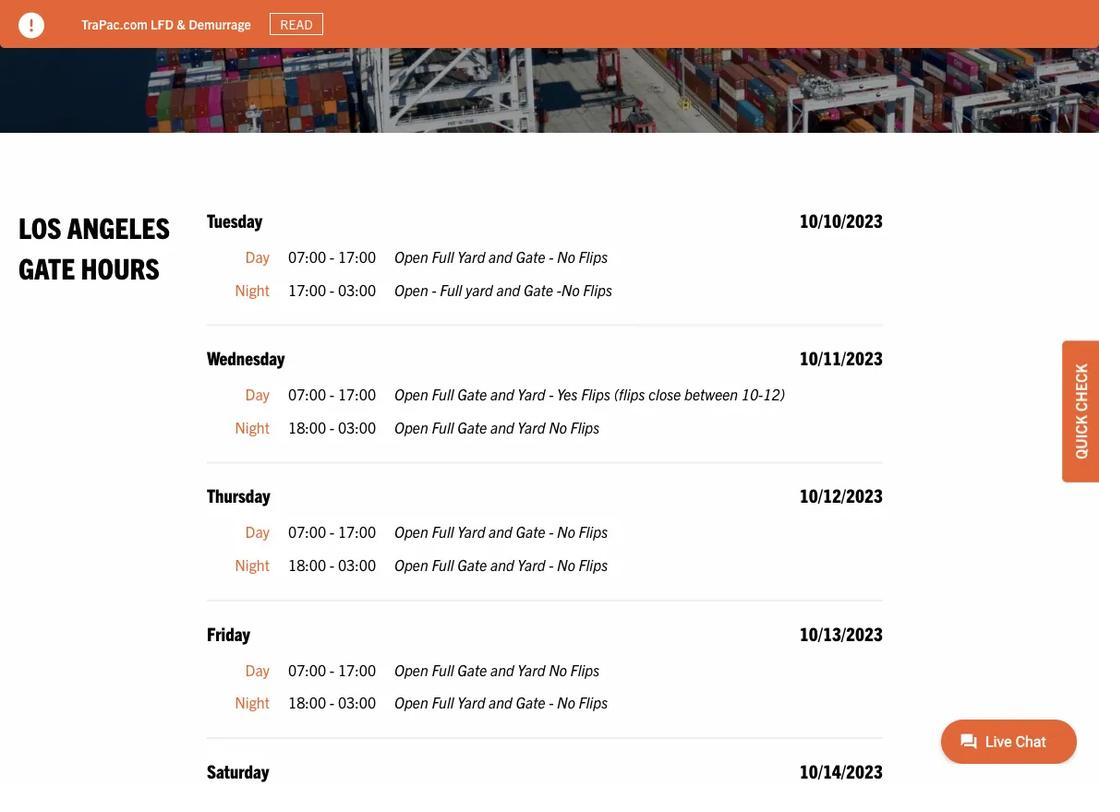 Task type: vqa. For each thing, say whether or not it's contained in the screenshot.


Task type: describe. For each thing, give the bounding box(es) containing it.
quick check
[[1071, 364, 1090, 460]]

6 open from the top
[[395, 556, 428, 574]]

10/11/2023
[[800, 346, 883, 369]]

angeles
[[67, 209, 170, 245]]

open full gate and yard no flips for 03:00
[[395, 418, 600, 436]]

open full gate and yard - no flips
[[395, 556, 608, 574]]

03:00 for tuesday
[[338, 280, 376, 299]]

17:00 for tuesday
[[338, 247, 376, 266]]

trapac.com
[[81, 15, 148, 32]]

5 open from the top
[[395, 523, 428, 541]]

17:00 - 03:00
[[288, 280, 376, 299]]

day for friday
[[245, 661, 270, 679]]

12)
[[763, 385, 785, 404]]

lfd
[[151, 15, 174, 32]]

saturday
[[207, 760, 269, 783]]

friday
[[207, 622, 250, 645]]

17:00 for wednesday
[[338, 385, 376, 404]]

7 open from the top
[[395, 661, 428, 679]]

day for thursday
[[245, 523, 270, 541]]

17:00 for friday
[[338, 661, 376, 679]]

close
[[649, 385, 681, 404]]

4 open from the top
[[395, 418, 428, 436]]

quick check link
[[1062, 341, 1099, 483]]

(flips
[[614, 385, 645, 404]]

night for tuesday
[[235, 280, 270, 299]]

read
[[280, 16, 313, 32]]

yes
[[557, 385, 578, 404]]

hours
[[81, 249, 160, 285]]

10/10/2023
[[800, 208, 883, 232]]

3 open from the top
[[395, 385, 428, 404]]

open full gate and yard no flips for 17:00
[[395, 661, 600, 679]]

18:00 for wednesday
[[288, 418, 326, 436]]

wednesday
[[207, 346, 285, 369]]

&
[[177, 15, 186, 32]]

open - full yard and gate -no flips
[[395, 280, 612, 299]]

open full yard and gate - no flips for tuesday
[[395, 247, 608, 266]]

tuesday
[[207, 208, 262, 232]]

03:00 for thursday
[[338, 556, 376, 574]]

los angeles gate hours
[[18, 209, 170, 285]]

18:00 - 03:00 for wednesday
[[288, 418, 376, 436]]

2 open from the top
[[395, 280, 428, 299]]

07:00 for thursday
[[288, 523, 326, 541]]

18:00 for friday
[[288, 694, 326, 712]]

gate inside los angeles gate hours
[[18, 249, 75, 285]]

07:00 for wednesday
[[288, 385, 326, 404]]

17:00 for thursday
[[338, 523, 376, 541]]

07:00 - 17:00 for friday
[[288, 661, 376, 679]]



Task type: locate. For each thing, give the bounding box(es) containing it.
day down wednesday
[[245, 385, 270, 404]]

open full yard and gate - no flips for thursday
[[395, 523, 608, 541]]

day for tuesday
[[245, 247, 270, 266]]

3 07:00 from the top
[[288, 523, 326, 541]]

yard
[[457, 247, 485, 266], [518, 385, 545, 404], [518, 418, 545, 436], [457, 523, 485, 541], [518, 556, 545, 574], [518, 661, 545, 679], [457, 694, 485, 712]]

night down wednesday
[[235, 418, 270, 436]]

quick
[[1071, 415, 1090, 460]]

8 open from the top
[[395, 694, 428, 712]]

3 night from the top
[[235, 556, 270, 574]]

2 open full yard and gate - no flips from the top
[[395, 523, 608, 541]]

2 open full gate and yard no flips from the top
[[395, 661, 600, 679]]

day
[[245, 247, 270, 266], [245, 385, 270, 404], [245, 523, 270, 541], [245, 661, 270, 679]]

2 07:00 - 17:00 from the top
[[288, 385, 376, 404]]

1 vertical spatial 18:00
[[288, 556, 326, 574]]

2 night from the top
[[235, 418, 270, 436]]

2 vertical spatial open full yard and gate - no flips
[[395, 694, 608, 712]]

los
[[18, 209, 61, 245]]

4 03:00 from the top
[[338, 694, 376, 712]]

2 day from the top
[[245, 385, 270, 404]]

full
[[432, 247, 454, 266], [440, 280, 462, 299], [432, 385, 454, 404], [432, 418, 454, 436], [432, 523, 454, 541], [432, 556, 454, 574], [432, 661, 454, 679], [432, 694, 454, 712]]

18:00
[[288, 418, 326, 436], [288, 556, 326, 574], [288, 694, 326, 712]]

3 03:00 from the top
[[338, 556, 376, 574]]

1 open full yard and gate - no flips from the top
[[395, 247, 608, 266]]

2 vertical spatial 18:00
[[288, 694, 326, 712]]

2 03:00 from the top
[[338, 418, 376, 436]]

between
[[685, 385, 738, 404]]

night
[[235, 280, 270, 299], [235, 418, 270, 436], [235, 556, 270, 574], [235, 694, 270, 712]]

solid image
[[18, 12, 44, 38]]

demurrage
[[189, 15, 251, 32]]

gate
[[516, 247, 545, 266], [18, 249, 75, 285], [524, 280, 553, 299], [457, 385, 487, 404], [457, 418, 487, 436], [516, 523, 545, 541], [457, 556, 487, 574], [457, 661, 487, 679], [516, 694, 545, 712]]

07:00 for tuesday
[[288, 247, 326, 266]]

1 open full gate and yard no flips from the top
[[395, 418, 600, 436]]

1 open from the top
[[395, 247, 428, 266]]

open full yard and gate - no flips
[[395, 247, 608, 266], [395, 523, 608, 541], [395, 694, 608, 712]]

and
[[489, 247, 512, 266], [496, 280, 520, 299], [490, 385, 514, 404], [490, 418, 514, 436], [489, 523, 512, 541], [490, 556, 514, 574], [490, 661, 514, 679], [489, 694, 512, 712]]

thursday
[[207, 484, 270, 507]]

3 open full yard and gate - no flips from the top
[[395, 694, 608, 712]]

open full gate and yard no flips
[[395, 418, 600, 436], [395, 661, 600, 679]]

night for friday
[[235, 694, 270, 712]]

1 night from the top
[[235, 280, 270, 299]]

03:00
[[338, 280, 376, 299], [338, 418, 376, 436], [338, 556, 376, 574], [338, 694, 376, 712]]

07:00 - 17:00 for thursday
[[288, 523, 376, 541]]

day down thursday
[[245, 523, 270, 541]]

2 07:00 from the top
[[288, 385, 326, 404]]

10/12/2023
[[800, 484, 883, 507]]

night down thursday
[[235, 556, 270, 574]]

4 07:00 from the top
[[288, 661, 326, 679]]

1 18:00 from the top
[[288, 418, 326, 436]]

yard
[[466, 280, 493, 299]]

18:00 - 03:00 for friday
[[288, 694, 376, 712]]

07:00
[[288, 247, 326, 266], [288, 385, 326, 404], [288, 523, 326, 541], [288, 661, 326, 679]]

no
[[557, 247, 575, 266], [561, 280, 580, 299], [549, 418, 567, 436], [557, 523, 575, 541], [557, 556, 575, 574], [549, 661, 567, 679], [557, 694, 575, 712]]

-
[[330, 247, 335, 266], [549, 247, 554, 266], [330, 280, 335, 299], [432, 280, 437, 299], [557, 280, 561, 299], [330, 385, 335, 404], [549, 385, 554, 404], [330, 418, 335, 436], [330, 523, 335, 541], [549, 523, 554, 541], [330, 556, 335, 574], [549, 556, 554, 574], [330, 661, 335, 679], [330, 694, 335, 712], [549, 694, 554, 712]]

0 vertical spatial 18:00 - 03:00
[[288, 418, 376, 436]]

1 07:00 from the top
[[288, 247, 326, 266]]

07:00 - 17:00 for wednesday
[[288, 385, 376, 404]]

1 day from the top
[[245, 247, 270, 266]]

03:00 for wednesday
[[338, 418, 376, 436]]

trapac.com lfd & demurrage
[[81, 15, 251, 32]]

07:00 for friday
[[288, 661, 326, 679]]

4 night from the top
[[235, 694, 270, 712]]

night up saturday
[[235, 694, 270, 712]]

18:00 - 03:00
[[288, 418, 376, 436], [288, 556, 376, 574], [288, 694, 376, 712]]

3 day from the top
[[245, 523, 270, 541]]

1 vertical spatial 18:00 - 03:00
[[288, 556, 376, 574]]

1 vertical spatial open full gate and yard no flips
[[395, 661, 600, 679]]

day for wednesday
[[245, 385, 270, 404]]

1 07:00 - 17:00 from the top
[[288, 247, 376, 266]]

1 vertical spatial open full yard and gate - no flips
[[395, 523, 608, 541]]

17:00
[[338, 247, 376, 266], [288, 280, 326, 299], [338, 385, 376, 404], [338, 523, 376, 541], [338, 661, 376, 679]]

2 vertical spatial 18:00 - 03:00
[[288, 694, 376, 712]]

18:00 - 03:00 for thursday
[[288, 556, 376, 574]]

flips
[[579, 247, 608, 266], [583, 280, 612, 299], [581, 385, 611, 404], [570, 418, 600, 436], [579, 523, 608, 541], [579, 556, 608, 574], [570, 661, 600, 679], [579, 694, 608, 712]]

day down tuesday
[[245, 247, 270, 266]]

0 vertical spatial open full yard and gate - no flips
[[395, 247, 608, 266]]

03:00 for friday
[[338, 694, 376, 712]]

night for wednesday
[[235, 418, 270, 436]]

07:00 - 17:00 for tuesday
[[288, 247, 376, 266]]

10/14/2023
[[800, 760, 883, 783]]

open full gate and yard -  yes flips (flips close between 10-12)
[[395, 385, 785, 404]]

0 vertical spatial open full gate and yard no flips
[[395, 418, 600, 436]]

2 18:00 from the top
[[288, 556, 326, 574]]

check
[[1071, 364, 1090, 412]]

1 18:00 - 03:00 from the top
[[288, 418, 376, 436]]

open
[[395, 247, 428, 266], [395, 280, 428, 299], [395, 385, 428, 404], [395, 418, 428, 436], [395, 523, 428, 541], [395, 556, 428, 574], [395, 661, 428, 679], [395, 694, 428, 712]]

10-
[[741, 385, 763, 404]]

0 vertical spatial 18:00
[[288, 418, 326, 436]]

read link
[[270, 13, 323, 35]]

3 07:00 - 17:00 from the top
[[288, 523, 376, 541]]

3 18:00 from the top
[[288, 694, 326, 712]]

night up wednesday
[[235, 280, 270, 299]]

2 18:00 - 03:00 from the top
[[288, 556, 376, 574]]

1 03:00 from the top
[[338, 280, 376, 299]]

day down friday
[[245, 661, 270, 679]]

18:00 for thursday
[[288, 556, 326, 574]]

4 07:00 - 17:00 from the top
[[288, 661, 376, 679]]

4 day from the top
[[245, 661, 270, 679]]

10/13/2023
[[800, 622, 883, 645]]

night for thursday
[[235, 556, 270, 574]]

3 18:00 - 03:00 from the top
[[288, 694, 376, 712]]

07:00 - 17:00
[[288, 247, 376, 266], [288, 385, 376, 404], [288, 523, 376, 541], [288, 661, 376, 679]]



